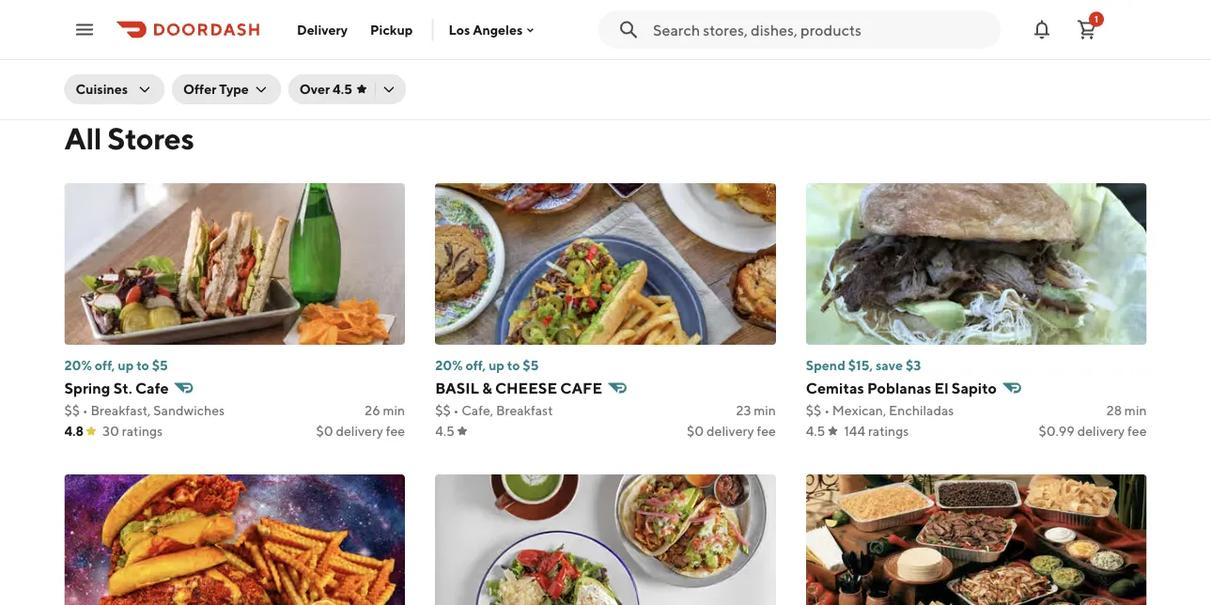 Task type: vqa. For each thing, say whether or not it's contained in the screenshot.
Method
no



Task type: locate. For each thing, give the bounding box(es) containing it.
mi
[[87, 36, 102, 52], [453, 36, 468, 52], [819, 36, 834, 52]]

4.5 right over
[[333, 81, 352, 97]]

1 horizontal spatial to
[[507, 358, 520, 373]]

$5 for cheese
[[523, 358, 539, 373]]

$5 up cheese
[[523, 358, 539, 373]]

pitchoun bakery & café
[[64, 13, 230, 31]]

$$ down cemitas
[[806, 403, 822, 418]]

1 horizontal spatial 4.5
[[435, 423, 455, 439]]

0 horizontal spatial 20%
[[64, 358, 92, 373]]

1 horizontal spatial st.
[[845, 13, 864, 31]]

2 to from the left
[[507, 358, 520, 373]]

offer type
[[183, 81, 249, 97]]

20% up basil
[[435, 358, 463, 373]]

1,000+
[[102, 57, 145, 72]]

0 vertical spatial 4.8
[[796, 57, 816, 72]]

fee
[[233, 36, 252, 52], [600, 36, 619, 52], [966, 36, 985, 52], [386, 423, 405, 439], [757, 423, 776, 439], [1128, 423, 1147, 439]]

0 horizontal spatial off,
[[95, 358, 115, 373]]

min up 1,000+ ratings
[[130, 36, 152, 52]]

to up the spring st. cafe
[[136, 358, 149, 373]]

$$ for basil
[[435, 403, 451, 418]]

$0 delivery fee down 26 min
[[316, 423, 405, 439]]

over 4.5
[[300, 81, 352, 97]]

0 horizontal spatial spring
[[64, 379, 110, 397]]

4.5 left 144
[[806, 423, 826, 439]]

2 20% from the left
[[435, 358, 463, 373]]

1 horizontal spatial 30
[[835, 57, 851, 72]]

83 ratings
[[468, 57, 527, 72]]

4.6 for robeks
[[430, 57, 449, 72]]

2 $0 delivery fee from the left
[[687, 423, 776, 439]]

2 20% off, up to $5 from the left
[[435, 358, 539, 373]]

1 4.6 from the left
[[64, 57, 83, 72]]

1 $5 from the left
[[152, 358, 168, 373]]

basil & cheese cafe
[[435, 379, 603, 397]]

28
[[479, 36, 494, 52], [1107, 403, 1122, 418]]

1 20% from the left
[[64, 358, 92, 373]]

min up $0.99 delivery fee
[[1125, 403, 1147, 418]]

0 horizontal spatial to
[[136, 358, 149, 373]]

0 horizontal spatial cafe
[[135, 379, 169, 397]]

cafe for spring st. cafe
[[135, 379, 169, 397]]

1 horizontal spatial $5
[[523, 358, 539, 373]]

30 ratings
[[835, 57, 895, 72], [103, 423, 163, 439]]

1 horizontal spatial spring
[[796, 13, 842, 31]]

1 vertical spatial 30
[[103, 423, 119, 439]]

sandwiches
[[153, 403, 225, 418]]

1 items, open order cart image
[[1076, 18, 1099, 41]]

angeles
[[473, 22, 523, 37]]

4.8 down 0.6
[[796, 57, 816, 72]]

all stores
[[64, 120, 194, 156]]

1 vertical spatial st.
[[113, 379, 132, 397]]

$5
[[152, 358, 168, 373], [523, 358, 539, 373]]

26
[[845, 36, 860, 52], [365, 403, 380, 418]]

0 horizontal spatial mi
[[87, 36, 102, 52]]

min left cafe,
[[383, 403, 405, 418]]

notification bell image
[[1031, 18, 1054, 41]]

to up basil & cheese cafe
[[507, 358, 520, 373]]

2 $$ from the left
[[435, 403, 451, 418]]

cafe,
[[462, 403, 494, 418]]

cafe
[[867, 13, 901, 31], [135, 379, 169, 397]]

delivery inside the spring st. cafe 0.6 mi • 26 min • $0 delivery fee
[[916, 36, 963, 52]]

0 vertical spatial 30
[[835, 57, 851, 72]]

off,
[[95, 358, 115, 373], [466, 358, 486, 373]]

28 up $0.99 delivery fee
[[1107, 403, 1122, 418]]

$3
[[906, 358, 922, 373]]

min inside the spring st. cafe 0.6 mi • 26 min • $0 delivery fee
[[863, 36, 885, 52]]

$0.99
[[1039, 423, 1075, 439]]

0.4
[[430, 36, 451, 52]]

1 $0 delivery fee from the left
[[316, 423, 405, 439]]

up up the spring st. cafe
[[118, 358, 134, 373]]

$5 up $$ • breakfast, sandwiches
[[152, 358, 168, 373]]

0 vertical spatial 30 ratings
[[835, 57, 895, 72]]

0 horizontal spatial up
[[118, 358, 134, 373]]

0 horizontal spatial 20% off, up to $5
[[64, 358, 168, 373]]

2 up from the left
[[489, 358, 505, 373]]

0 horizontal spatial 4.5
[[333, 81, 352, 97]]

2 $5 from the left
[[523, 358, 539, 373]]

144 ratings
[[845, 423, 909, 439]]

all
[[64, 120, 102, 156]]

4.8 down the spring st. cafe
[[64, 423, 84, 439]]

spring inside the spring st. cafe 0.6 mi • 26 min • $0 delivery fee
[[796, 13, 842, 31]]

mi right 0.4
[[453, 36, 468, 52]]

spring st. cafe
[[64, 379, 169, 397]]

0 vertical spatial st.
[[845, 13, 864, 31]]

basil
[[435, 379, 479, 397]]

1 horizontal spatial 26
[[845, 36, 860, 52]]

0 horizontal spatial st.
[[113, 379, 132, 397]]

1 up from the left
[[118, 358, 134, 373]]

28 up the 83
[[479, 36, 494, 52]]

mi right 0.6
[[819, 36, 834, 52]]

st. inside the spring st. cafe 0.6 mi • 26 min • $0 delivery fee
[[845, 13, 864, 31]]

20% for basil & cheese cafe
[[435, 358, 463, 373]]

0 horizontal spatial 28
[[479, 36, 494, 52]]

el
[[935, 379, 949, 397]]

4.5 for 144 ratings
[[806, 423, 826, 439]]

up for &
[[489, 358, 505, 373]]

1 horizontal spatial 20%
[[435, 358, 463, 373]]

0 horizontal spatial $0 delivery fee
[[316, 423, 405, 439]]

cemitas poblanas el sapito
[[806, 379, 997, 397]]

26 min
[[365, 403, 405, 418]]

$0 delivery fee
[[316, 423, 405, 439], [687, 423, 776, 439]]

poblanas
[[868, 379, 932, 397]]

4.5 down basil
[[435, 423, 455, 439]]

los angeles
[[449, 22, 523, 37]]

20% off, up to $5
[[64, 358, 168, 373], [435, 358, 539, 373]]

30 down breakfast,
[[103, 423, 119, 439]]

1 vertical spatial &
[[482, 379, 492, 397]]

$15,
[[849, 358, 873, 373]]

los angeles button
[[449, 22, 538, 37]]

2 horizontal spatial mi
[[819, 36, 834, 52]]

$$ left breakfast,
[[64, 403, 80, 418]]

1 $$ from the left
[[64, 403, 80, 418]]

ratings down $$ • mexican, enchiladas
[[869, 423, 909, 439]]

Store search: begin typing to search for stores available on DoorDash text field
[[653, 19, 990, 40]]

20%
[[64, 358, 92, 373], [435, 358, 463, 373]]

20% for spring st. cafe
[[64, 358, 92, 373]]

spring for spring st. cafe
[[64, 379, 110, 397]]

1 horizontal spatial up
[[489, 358, 505, 373]]

bakery
[[131, 13, 180, 31]]

off, up basil
[[466, 358, 486, 373]]

off, up the spring st. cafe
[[95, 358, 115, 373]]

2 mi from the left
[[453, 36, 468, 52]]

0 vertical spatial spring
[[796, 13, 842, 31]]

1 horizontal spatial off,
[[466, 358, 486, 373]]

breakfast,
[[91, 403, 151, 418]]

0 horizontal spatial $$
[[64, 403, 80, 418]]

min right 0.6
[[863, 36, 885, 52]]

0 horizontal spatial &
[[183, 13, 193, 31]]

1 horizontal spatial cafe
[[867, 13, 901, 31]]

1 horizontal spatial $0 delivery fee
[[687, 423, 776, 439]]

mi right 0.8
[[87, 36, 102, 52]]

0 vertical spatial 28
[[479, 36, 494, 52]]

0 horizontal spatial 30 ratings
[[103, 423, 163, 439]]

1 horizontal spatial 4.8
[[796, 57, 816, 72]]

to for cafe
[[136, 358, 149, 373]]

20% off, up to $5 for st.
[[64, 358, 168, 373]]

$0
[[163, 36, 180, 52], [530, 36, 547, 52], [896, 36, 913, 52], [316, 423, 333, 439], [687, 423, 704, 439]]

4.8
[[796, 57, 816, 72], [64, 423, 84, 439]]

$$ for cemitas
[[806, 403, 822, 418]]

3 $$ from the left
[[806, 403, 822, 418]]

st.
[[845, 13, 864, 31], [113, 379, 132, 397]]

up
[[118, 358, 134, 373], [489, 358, 505, 373]]

1 vertical spatial 26
[[365, 403, 380, 418]]

& up $$ • cafe, breakfast
[[482, 379, 492, 397]]

1 vertical spatial cafe
[[135, 379, 169, 397]]

type
[[219, 81, 249, 97]]

30 down store search: begin typing to search for stores available on doordash text field
[[835, 57, 851, 72]]

0 vertical spatial 26
[[845, 36, 860, 52]]

4.6 down 0.4
[[430, 57, 449, 72]]

spring up breakfast,
[[64, 379, 110, 397]]

20% off, up to $5 up the spring st. cafe
[[64, 358, 168, 373]]

st. for spring st. cafe 0.6 mi • 26 min • $0 delivery fee
[[845, 13, 864, 31]]

0.4 mi • 28 min • $0 delivery fee
[[430, 36, 619, 52]]

83
[[468, 57, 484, 72]]

pickup button
[[359, 15, 424, 45]]

2 4.6 from the left
[[430, 57, 449, 72]]

spring
[[796, 13, 842, 31], [64, 379, 110, 397]]

over
[[300, 81, 330, 97]]

up up basil & cheese cafe
[[489, 358, 505, 373]]

1 off, from the left
[[95, 358, 115, 373]]

4.5
[[333, 81, 352, 97], [435, 423, 455, 439], [806, 423, 826, 439]]

off, for basil
[[466, 358, 486, 373]]

cafe inside the spring st. cafe 0.6 mi • 26 min • $0 delivery fee
[[867, 13, 901, 31]]

breakfast
[[496, 403, 553, 418]]

over 4.5 button
[[288, 74, 406, 104]]

•
[[105, 36, 110, 52], [155, 36, 161, 52], [471, 36, 476, 52], [522, 36, 527, 52], [837, 36, 842, 52], [888, 36, 893, 52], [83, 403, 88, 418], [454, 403, 459, 418], [825, 403, 830, 418]]

$$ down basil
[[435, 403, 451, 418]]

mi for pitchoun bakery & café
[[87, 36, 102, 52]]

4.6 down 0.8
[[64, 57, 83, 72]]

min up 83 ratings
[[497, 36, 519, 52]]

4.6
[[64, 57, 83, 72], [430, 57, 449, 72]]

1 horizontal spatial 20% off, up to $5
[[435, 358, 539, 373]]

$0 inside the spring st. cafe 0.6 mi • 26 min • $0 delivery fee
[[896, 36, 913, 52]]

$$
[[64, 403, 80, 418], [435, 403, 451, 418], [806, 403, 822, 418]]

delivery
[[183, 36, 230, 52], [550, 36, 597, 52], [916, 36, 963, 52], [336, 423, 383, 439], [707, 423, 754, 439], [1078, 423, 1125, 439]]

1 vertical spatial 30 ratings
[[103, 423, 163, 439]]

$$ • breakfast, sandwiches
[[64, 403, 225, 418]]

2 off, from the left
[[466, 358, 486, 373]]

30 ratings down the spring st. cafe 0.6 mi • 26 min • $0 delivery fee
[[835, 57, 895, 72]]

0 horizontal spatial $5
[[152, 358, 168, 373]]

ratings
[[148, 57, 189, 72], [486, 57, 527, 72], [854, 57, 895, 72], [122, 423, 163, 439], [869, 423, 909, 439]]

30 ratings down breakfast,
[[103, 423, 163, 439]]

1 horizontal spatial $$
[[435, 403, 451, 418]]

delivery button
[[286, 15, 359, 45]]

0 horizontal spatial 4.6
[[64, 57, 83, 72]]

0 horizontal spatial 30
[[103, 423, 119, 439]]

cemitas
[[806, 379, 865, 397]]

off, for spring
[[95, 358, 115, 373]]

spring up 0.6
[[796, 13, 842, 31]]

3 mi from the left
[[819, 36, 834, 52]]

0 vertical spatial &
[[183, 13, 193, 31]]

20% up the spring st. cafe
[[64, 358, 92, 373]]

1 vertical spatial 4.8
[[64, 423, 84, 439]]

&
[[183, 13, 193, 31], [482, 379, 492, 397]]

1 20% off, up to $5 from the left
[[64, 358, 168, 373]]

to
[[136, 358, 149, 373], [507, 358, 520, 373]]

23
[[737, 403, 751, 418]]

22
[[113, 36, 128, 52]]

1 horizontal spatial 28
[[1107, 403, 1122, 418]]

offer type button
[[172, 74, 281, 104]]

1 mi from the left
[[87, 36, 102, 52]]

$0 delivery fee down 23
[[687, 423, 776, 439]]

1 vertical spatial spring
[[64, 379, 110, 397]]

& left café
[[183, 13, 193, 31]]

144
[[845, 423, 866, 439]]

20% off, up to $5 up basil
[[435, 358, 539, 373]]

1 to from the left
[[136, 358, 149, 373]]

30
[[835, 57, 851, 72], [103, 423, 119, 439]]

0 horizontal spatial 26
[[365, 403, 380, 418]]

0 horizontal spatial 4.8
[[64, 423, 84, 439]]

1 horizontal spatial mi
[[453, 36, 468, 52]]

enchiladas
[[889, 403, 955, 418]]

min right 23
[[754, 403, 776, 418]]

2 horizontal spatial $$
[[806, 403, 822, 418]]

0 vertical spatial cafe
[[867, 13, 901, 31]]

min
[[130, 36, 152, 52], [497, 36, 519, 52], [863, 36, 885, 52], [383, 403, 405, 418], [754, 403, 776, 418], [1125, 403, 1147, 418]]

1 horizontal spatial 4.6
[[430, 57, 449, 72]]

2 horizontal spatial 4.5
[[806, 423, 826, 439]]

1 vertical spatial 28
[[1107, 403, 1122, 418]]



Task type: describe. For each thing, give the bounding box(es) containing it.
4.5 inside button
[[333, 81, 352, 97]]

spend $15, save $3
[[806, 358, 922, 373]]

offer
[[183, 81, 217, 97]]

1 horizontal spatial &
[[482, 379, 492, 397]]

robeks
[[430, 13, 483, 31]]

save
[[876, 358, 903, 373]]

open menu image
[[73, 18, 96, 41]]

sapito
[[952, 379, 997, 397]]

café
[[196, 13, 230, 31]]

26 inside the spring st. cafe 0.6 mi • 26 min • $0 delivery fee
[[845, 36, 860, 52]]

up for st.
[[118, 358, 134, 373]]

4.5 for $0 delivery fee
[[435, 423, 455, 439]]

$0.99 delivery fee
[[1039, 423, 1147, 439]]

mi for robeks
[[453, 36, 468, 52]]

1 horizontal spatial 30 ratings
[[835, 57, 895, 72]]

mi inside the spring st. cafe 0.6 mi • 26 min • $0 delivery fee
[[819, 36, 834, 52]]

pitchoun
[[64, 13, 128, 31]]

ratings down 0.4 mi • 28 min • $0 delivery fee
[[486, 57, 527, 72]]

1
[[1095, 14, 1099, 24]]

ratings down 0.8 mi • 22 min • $0 delivery fee
[[148, 57, 189, 72]]

los
[[449, 22, 470, 37]]

mexican,
[[833, 403, 887, 418]]

ratings down $$ • breakfast, sandwiches
[[122, 423, 163, 439]]

1,000+ ratings
[[102, 57, 189, 72]]

20% off, up to $5 for &
[[435, 358, 539, 373]]

$$ • cafe, breakfast
[[435, 403, 553, 418]]

spring for spring st. cafe 0.6 mi • 26 min • $0 delivery fee
[[796, 13, 842, 31]]

pickup
[[370, 22, 413, 37]]

cuisines button
[[64, 74, 164, 104]]

st. for spring st. cafe
[[113, 379, 132, 397]]

28 min
[[1107, 403, 1147, 418]]

delivery
[[297, 22, 348, 37]]

4.6 for pitchoun bakery & café
[[64, 57, 83, 72]]

0.6
[[796, 36, 817, 52]]

$$ for spring
[[64, 403, 80, 418]]

spring st. cafe 0.6 mi • 26 min • $0 delivery fee
[[796, 13, 985, 52]]

1 button
[[1069, 11, 1106, 48]]

$0 delivery fee for spring st. cafe
[[316, 423, 405, 439]]

stores
[[107, 120, 194, 156]]

0.8
[[64, 36, 85, 52]]

cafe
[[561, 379, 603, 397]]

cafe for spring st. cafe 0.6 mi • 26 min • $0 delivery fee
[[867, 13, 901, 31]]

23 min
[[737, 403, 776, 418]]

0.8 mi • 22 min • $0 delivery fee
[[64, 36, 252, 52]]

fee inside the spring st. cafe 0.6 mi • 26 min • $0 delivery fee
[[966, 36, 985, 52]]

spend
[[806, 358, 846, 373]]

cuisines
[[76, 81, 128, 97]]

cheese
[[495, 379, 558, 397]]

$$ • mexican, enchiladas
[[806, 403, 955, 418]]

to for cheese
[[507, 358, 520, 373]]

$5 for cafe
[[152, 358, 168, 373]]

ratings down the spring st. cafe 0.6 mi • 26 min • $0 delivery fee
[[854, 57, 895, 72]]

$0 delivery fee for basil & cheese cafe
[[687, 423, 776, 439]]



